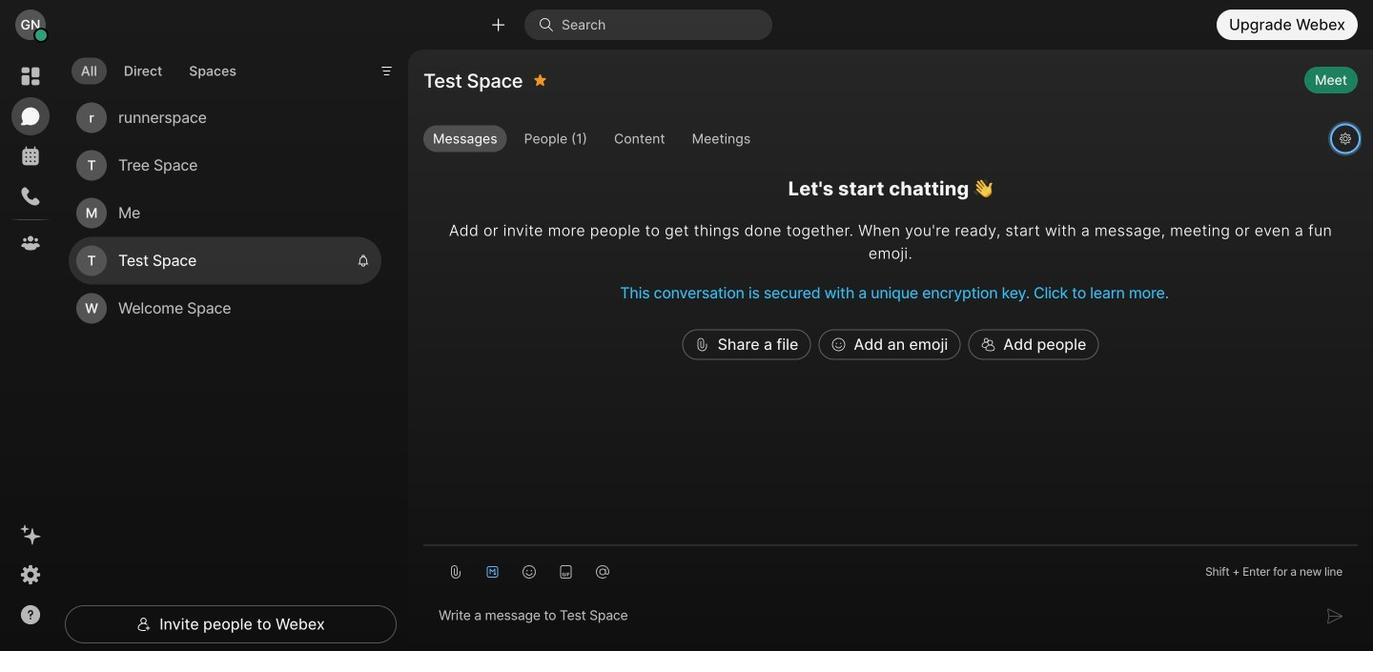 Task type: locate. For each thing, give the bounding box(es) containing it.
me list item
[[69, 189, 382, 237]]

what's new image
[[19, 524, 42, 547]]

filter by image
[[379, 63, 394, 79]]

runnerspace list item
[[69, 94, 382, 142]]

connect people image
[[489, 16, 508, 34]]

messaging, has no new notifications image
[[19, 105, 42, 128]]

help image
[[19, 604, 42, 627]]

welcome space list item
[[69, 285, 382, 333]]

teams, has no new notifications image
[[19, 232, 42, 255]]

you will be notified of all new messages in this space image
[[357, 254, 370, 268], [357, 254, 370, 268]]

navigation
[[0, 50, 61, 651]]

wrapper image
[[539, 17, 562, 32], [35, 29, 48, 42], [695, 337, 710, 352], [981, 337, 996, 352], [137, 617, 152, 632]]

tab list
[[67, 46, 251, 90]]

group
[[424, 126, 1325, 156]]

gifs image
[[558, 565, 574, 580]]

emoji image
[[522, 565, 537, 580]]



Task type: vqa. For each thing, say whether or not it's contained in the screenshot.
Add people by name or email Text Field
no



Task type: describe. For each thing, give the bounding box(es) containing it.
calls image
[[19, 185, 42, 208]]

meetings image
[[19, 145, 42, 168]]

mention image
[[595, 565, 610, 580]]

view space settings image
[[1339, 124, 1353, 154]]

wrapper image
[[831, 337, 846, 352]]

test space, you will be notified of all new messages in this space list item
[[69, 237, 382, 285]]

remove from favorites image
[[534, 65, 547, 95]]

file attachment image
[[448, 565, 464, 580]]

dashboard image
[[19, 65, 42, 88]]

markdown image
[[485, 565, 500, 580]]

settings image
[[19, 564, 42, 587]]

tree space list item
[[69, 142, 382, 189]]

message composer toolbar element
[[424, 546, 1358, 590]]

webex tab list
[[11, 57, 50, 262]]



